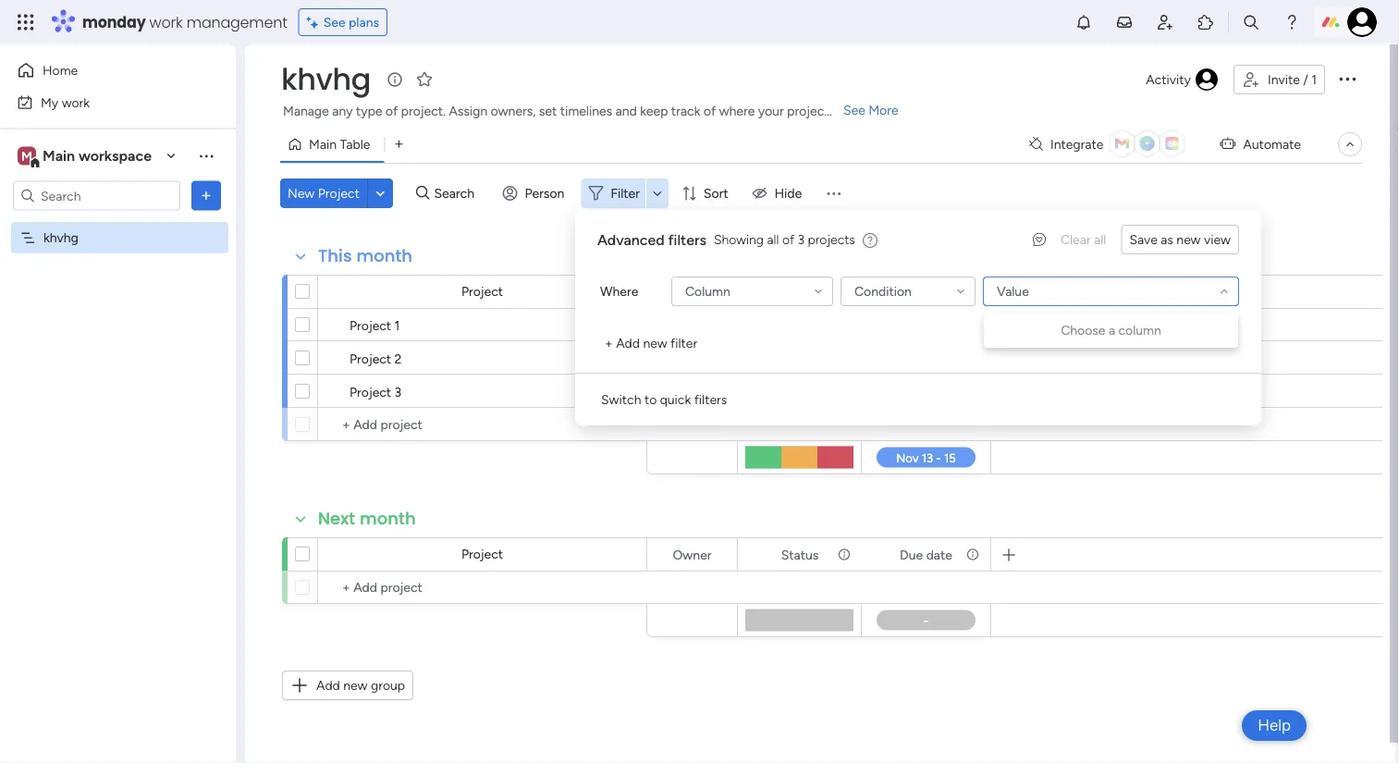 Task type: describe. For each thing, give the bounding box(es) containing it.
main table
[[309, 136, 370, 152]]

+ Add project text field
[[327, 576, 638, 598]]

switch
[[601, 392, 641, 407]]

collapse board header image
[[1343, 137, 1358, 152]]

timelines
[[560, 103, 613, 119]]

2 owner from the top
[[673, 547, 712, 562]]

column
[[1119, 322, 1162, 338]]

0 horizontal spatial options image
[[197, 186, 216, 205]]

date for 1st due date field from the top
[[927, 284, 953, 300]]

khvhg inside khvhg list box
[[43, 230, 78, 246]]

manage
[[283, 103, 329, 119]]

0 vertical spatial filters
[[668, 231, 707, 248]]

1 due date field from the top
[[896, 282, 957, 302]]

Next month field
[[314, 507, 421, 531]]

show board description image
[[384, 70, 406, 89]]

help
[[1258, 716, 1291, 735]]

filter
[[611, 185, 640, 201]]

workspace image
[[18, 146, 36, 166]]

monday
[[82, 12, 146, 32]]

help button
[[1242, 710, 1307, 741]]

khvhg field
[[277, 59, 375, 100]]

khvhg list box
[[0, 218, 236, 503]]

this
[[318, 244, 352, 268]]

main table button
[[280, 130, 384, 159]]

activity button
[[1139, 65, 1227, 94]]

person
[[525, 185, 565, 201]]

hide
[[775, 185, 802, 201]]

project 1
[[350, 317, 400, 333]]

add new group
[[316, 678, 405, 693]]

column information image for due date
[[966, 547, 981, 562]]

keep
[[640, 103, 668, 119]]

column information image for status
[[837, 284, 852, 299]]

new project button
[[280, 179, 367, 208]]

to
[[645, 392, 657, 407]]

0 vertical spatial khvhg
[[281, 59, 371, 100]]

next month
[[318, 507, 416, 531]]

see plans
[[323, 14, 379, 30]]

my
[[41, 94, 58, 110]]

2
[[395, 351, 402, 366]]

filters inside switch to quick filters button
[[694, 392, 727, 407]]

group
[[371, 678, 405, 693]]

learn more image
[[863, 232, 878, 249]]

project 2
[[350, 351, 402, 366]]

inbox image
[[1116, 13, 1134, 31]]

column information image for due date
[[966, 284, 981, 299]]

help image
[[1283, 13, 1302, 31]]

+ add new filter
[[605, 335, 698, 351]]

+ add new filter button
[[598, 328, 705, 358]]

a
[[1109, 322, 1116, 338]]

0 horizontal spatial of
[[386, 103, 398, 119]]

track
[[671, 103, 701, 119]]

activity
[[1146, 72, 1191, 87]]

type
[[356, 103, 382, 119]]

see more
[[844, 102, 899, 118]]

switch to quick filters
[[601, 392, 727, 407]]

column information image for status
[[837, 547, 852, 562]]

workspace options image
[[197, 146, 216, 165]]

projects
[[808, 232, 856, 247]]

2 status field from the top
[[777, 544, 824, 565]]

menu image
[[824, 184, 843, 203]]

any
[[332, 103, 353, 119]]

person button
[[495, 179, 576, 208]]

choose a column
[[1061, 322, 1162, 338]]

save
[[1130, 232, 1158, 247]]

2 due date field from the top
[[896, 544, 957, 565]]

+
[[605, 335, 613, 351]]

manage any type of project. assign owners, set timelines and keep track of where your project stands.
[[283, 103, 874, 119]]

advanced
[[598, 231, 665, 248]]

project
[[787, 103, 829, 119]]

save as new view button
[[1121, 225, 1240, 254]]

2 due from the top
[[900, 547, 923, 562]]

home
[[43, 62, 78, 78]]

clear all
[[1061, 232, 1107, 247]]

1 due from the top
[[900, 284, 923, 300]]

0 horizontal spatial new
[[343, 678, 368, 693]]

clear
[[1061, 232, 1091, 247]]

new for view
[[1177, 232, 1201, 247]]

advanced filters showing all of 3 projects
[[598, 231, 856, 248]]

owners,
[[491, 103, 536, 119]]

project inside button
[[318, 185, 360, 201]]

work for monday
[[149, 12, 183, 32]]

2 owner field from the top
[[668, 544, 716, 565]]

add view image
[[395, 138, 403, 151]]

1 horizontal spatial of
[[704, 103, 716, 119]]

0 horizontal spatial 1
[[395, 317, 400, 333]]

where
[[600, 284, 639, 299]]

month for next month
[[360, 507, 416, 531]]

/
[[1304, 72, 1309, 87]]

all inside button
[[1094, 232, 1107, 247]]

sort
[[704, 185, 729, 201]]

arrow down image
[[647, 182, 669, 204]]

1 due date from the top
[[900, 284, 953, 300]]

v2 search image
[[416, 183, 430, 204]]

m
[[21, 148, 32, 164]]

showing
[[714, 232, 764, 247]]

save as new view
[[1130, 232, 1231, 247]]

1 owner field from the top
[[668, 282, 716, 302]]

quick
[[660, 392, 691, 407]]

more
[[869, 102, 899, 118]]

main workspace
[[43, 147, 152, 165]]



Task type: locate. For each thing, give the bounding box(es) containing it.
of inside advanced filters showing all of 3 projects
[[782, 232, 795, 247]]

1 horizontal spatial new
[[643, 335, 668, 351]]

this month
[[318, 244, 413, 268]]

column information image
[[837, 284, 852, 299], [966, 284, 981, 299]]

khvhg
[[281, 59, 371, 100], [43, 230, 78, 246]]

see plans button
[[299, 8, 388, 36]]

main for main workspace
[[43, 147, 75, 165]]

1 horizontal spatial column information image
[[966, 547, 981, 562]]

0 vertical spatial work
[[149, 12, 183, 32]]

of right type
[[386, 103, 398, 119]]

0 horizontal spatial main
[[43, 147, 75, 165]]

1 horizontal spatial column information image
[[966, 284, 981, 299]]

1 vertical spatial work
[[62, 94, 90, 110]]

0 vertical spatial status
[[781, 284, 819, 300]]

next
[[318, 507, 355, 531]]

my work button
[[11, 87, 199, 117]]

1 vertical spatial 1
[[395, 317, 400, 333]]

1 vertical spatial owner
[[673, 547, 712, 562]]

autopilot image
[[1220, 132, 1236, 155]]

invite / 1 button
[[1234, 65, 1326, 94]]

invite
[[1268, 72, 1300, 87]]

1 horizontal spatial work
[[149, 12, 183, 32]]

3 inside advanced filters showing all of 3 projects
[[798, 232, 805, 247]]

0 vertical spatial owner field
[[668, 282, 716, 302]]

1 vertical spatial see
[[844, 102, 866, 118]]

0 vertical spatial 1
[[1312, 72, 1317, 87]]

integrate
[[1051, 136, 1104, 152]]

set
[[539, 103, 557, 119]]

1 horizontal spatial khvhg
[[281, 59, 371, 100]]

automate
[[1244, 136, 1302, 152]]

3
[[798, 232, 805, 247], [395, 384, 402, 400]]

0 vertical spatial options image
[[1337, 67, 1359, 89]]

main left table
[[309, 136, 337, 152]]

gary orlando image
[[1348, 7, 1377, 37]]

all inside advanced filters showing all of 3 projects
[[767, 232, 779, 247]]

1 column information image from the left
[[837, 284, 852, 299]]

work for my
[[62, 94, 90, 110]]

owner
[[673, 284, 712, 300], [673, 547, 712, 562]]

2 horizontal spatial of
[[782, 232, 795, 247]]

my work
[[41, 94, 90, 110]]

column
[[685, 284, 731, 299]]

filter
[[671, 335, 698, 351]]

2 status from the top
[[781, 547, 819, 562]]

see
[[323, 14, 346, 30], [844, 102, 866, 118]]

1 vertical spatial new
[[643, 335, 668, 351]]

value
[[997, 284, 1029, 299]]

0 horizontal spatial add
[[316, 678, 340, 693]]

1 vertical spatial filters
[[694, 392, 727, 407]]

0 vertical spatial date
[[927, 284, 953, 300]]

1
[[1312, 72, 1317, 87], [395, 317, 400, 333]]

add left group
[[316, 678, 340, 693]]

1 horizontal spatial 1
[[1312, 72, 1317, 87]]

2 date from the top
[[927, 547, 953, 562]]

invite members image
[[1156, 13, 1175, 31]]

2 all from the left
[[1094, 232, 1107, 247]]

monday work management
[[82, 12, 287, 32]]

see left 'plans'
[[323, 14, 346, 30]]

0 horizontal spatial 3
[[395, 384, 402, 400]]

1 horizontal spatial options image
[[1337, 67, 1359, 89]]

month inside field
[[360, 507, 416, 531]]

month right next
[[360, 507, 416, 531]]

0 horizontal spatial khvhg
[[43, 230, 78, 246]]

all
[[767, 232, 779, 247], [1094, 232, 1107, 247]]

filters
[[668, 231, 707, 248], [694, 392, 727, 407]]

clear all button
[[1054, 225, 1114, 254]]

1 vertical spatial options image
[[197, 186, 216, 205]]

switch to quick filters button
[[594, 385, 735, 414]]

1 all from the left
[[767, 232, 779, 247]]

new right the as
[[1177, 232, 1201, 247]]

new left the filter
[[643, 335, 668, 351]]

see for see more
[[844, 102, 866, 118]]

angle down image
[[376, 186, 385, 200]]

new project
[[288, 185, 360, 201]]

date for second due date field from the top
[[927, 547, 953, 562]]

0 vertical spatial due date field
[[896, 282, 957, 302]]

add
[[616, 335, 640, 351], [316, 678, 340, 693]]

options image right /
[[1337, 67, 1359, 89]]

1 vertical spatial date
[[927, 547, 953, 562]]

0 horizontal spatial see
[[323, 14, 346, 30]]

select product image
[[17, 13, 35, 31]]

1 up the 2 on the top left of the page
[[395, 317, 400, 333]]

column information image left value
[[966, 284, 981, 299]]

column information image left condition
[[837, 284, 852, 299]]

management
[[187, 12, 287, 32]]

2 horizontal spatial new
[[1177, 232, 1201, 247]]

1 vertical spatial owner field
[[668, 544, 716, 565]]

assign
[[449, 103, 488, 119]]

search everything image
[[1242, 13, 1261, 31]]

khvhg up any
[[281, 59, 371, 100]]

options image
[[1337, 67, 1359, 89], [197, 186, 216, 205]]

main inside button
[[309, 136, 337, 152]]

0 vertical spatial new
[[1177, 232, 1201, 247]]

0 vertical spatial see
[[323, 14, 346, 30]]

1 right /
[[1312, 72, 1317, 87]]

new
[[288, 185, 315, 201]]

1 horizontal spatial see
[[844, 102, 866, 118]]

options image down workspace options 'image'
[[197, 186, 216, 205]]

This month field
[[314, 244, 417, 268]]

due date
[[900, 284, 953, 300], [900, 547, 953, 562]]

+ Add project text field
[[327, 413, 638, 436]]

work inside button
[[62, 94, 90, 110]]

new left group
[[343, 678, 368, 693]]

invite / 1
[[1268, 72, 1317, 87]]

see left more
[[844, 102, 866, 118]]

1 vertical spatial add
[[316, 678, 340, 693]]

0 vertical spatial 3
[[798, 232, 805, 247]]

see for see plans
[[323, 14, 346, 30]]

1 vertical spatial status field
[[777, 544, 824, 565]]

filters right quick
[[694, 392, 727, 407]]

2 vertical spatial new
[[343, 678, 368, 693]]

0 horizontal spatial column information image
[[837, 547, 852, 562]]

add new group button
[[282, 671, 414, 700]]

0 vertical spatial month
[[356, 244, 413, 268]]

2 column information image from the left
[[966, 284, 981, 299]]

workspace selection element
[[18, 145, 154, 169]]

month inside "field"
[[356, 244, 413, 268]]

see more link
[[842, 101, 901, 119]]

all right clear
[[1094, 232, 1107, 247]]

1 vertical spatial khvhg
[[43, 230, 78, 246]]

2 due date from the top
[[900, 547, 953, 562]]

of left projects
[[782, 232, 795, 247]]

main inside the workspace selection element
[[43, 147, 75, 165]]

hide button
[[745, 179, 813, 208]]

new for filter
[[643, 335, 668, 351]]

0 vertical spatial status field
[[777, 282, 824, 302]]

month for this month
[[356, 244, 413, 268]]

plans
[[349, 14, 379, 30]]

0 vertical spatial add
[[616, 335, 640, 351]]

1 owner from the top
[[673, 284, 712, 300]]

add inside button
[[616, 335, 640, 351]]

Search field
[[430, 180, 485, 206]]

1 date from the top
[[927, 284, 953, 300]]

new inside button
[[643, 335, 668, 351]]

stands.
[[833, 103, 874, 119]]

1 vertical spatial due date
[[900, 547, 953, 562]]

as
[[1161, 232, 1174, 247]]

and
[[616, 103, 637, 119]]

of right track
[[704, 103, 716, 119]]

1 horizontal spatial main
[[309, 136, 337, 152]]

1 vertical spatial due
[[900, 547, 923, 562]]

dapulse integrations image
[[1030, 137, 1043, 151]]

view
[[1204, 232, 1231, 247]]

sort button
[[674, 179, 740, 208]]

1 vertical spatial status
[[781, 547, 819, 562]]

khvhg down search in workspace field
[[43, 230, 78, 246]]

add right the +
[[616, 335, 640, 351]]

add inside button
[[316, 678, 340, 693]]

filter button
[[581, 179, 669, 208]]

1 status from the top
[[781, 284, 819, 300]]

1 vertical spatial month
[[360, 507, 416, 531]]

due
[[900, 284, 923, 300], [900, 547, 923, 562]]

main for main table
[[309, 136, 337, 152]]

month right this
[[356, 244, 413, 268]]

main right "workspace" 'image'
[[43, 147, 75, 165]]

0 horizontal spatial all
[[767, 232, 779, 247]]

apps image
[[1197, 13, 1215, 31]]

1 vertical spatial 3
[[395, 384, 402, 400]]

choose
[[1061, 322, 1106, 338]]

filters down the sort popup button
[[668, 231, 707, 248]]

condition
[[855, 284, 912, 299]]

status
[[781, 284, 819, 300], [781, 547, 819, 562]]

1 horizontal spatial add
[[616, 335, 640, 351]]

add to favorites image
[[415, 70, 434, 88]]

see inside button
[[323, 14, 346, 30]]

Owner field
[[668, 282, 716, 302], [668, 544, 716, 565]]

3 left projects
[[798, 232, 805, 247]]

3 down the 2 on the top left of the page
[[395, 384, 402, 400]]

table
[[340, 136, 370, 152]]

1 horizontal spatial all
[[1094, 232, 1107, 247]]

where
[[719, 103, 755, 119]]

project.
[[401, 103, 446, 119]]

v2 user feedback image
[[1033, 230, 1046, 249]]

main
[[309, 136, 337, 152], [43, 147, 75, 165]]

0 vertical spatial owner
[[673, 284, 712, 300]]

1 status field from the top
[[777, 282, 824, 302]]

Due date field
[[896, 282, 957, 302], [896, 544, 957, 565]]

1 horizontal spatial 3
[[798, 232, 805, 247]]

0 vertical spatial due
[[900, 284, 923, 300]]

work
[[149, 12, 183, 32], [62, 94, 90, 110]]

column information image
[[837, 547, 852, 562], [966, 547, 981, 562]]

work right monday
[[149, 12, 183, 32]]

workspace
[[79, 147, 152, 165]]

month
[[356, 244, 413, 268], [360, 507, 416, 531]]

1 vertical spatial due date field
[[896, 544, 957, 565]]

0 vertical spatial due date
[[900, 284, 953, 300]]

all right showing
[[767, 232, 779, 247]]

0 horizontal spatial column information image
[[837, 284, 852, 299]]

date
[[927, 284, 953, 300], [927, 547, 953, 562]]

1 inside button
[[1312, 72, 1317, 87]]

notifications image
[[1075, 13, 1093, 31]]

home button
[[11, 56, 199, 85]]

1 column information image from the left
[[837, 547, 852, 562]]

option
[[0, 221, 236, 225]]

work right my
[[62, 94, 90, 110]]

2 column information image from the left
[[966, 547, 981, 562]]

your
[[758, 103, 784, 119]]

Search in workspace field
[[39, 185, 154, 206]]

project 3
[[350, 384, 402, 400]]

Status field
[[777, 282, 824, 302], [777, 544, 824, 565]]

0 horizontal spatial work
[[62, 94, 90, 110]]



Task type: vqa. For each thing, say whether or not it's contained in the screenshot.
Hide popup button
yes



